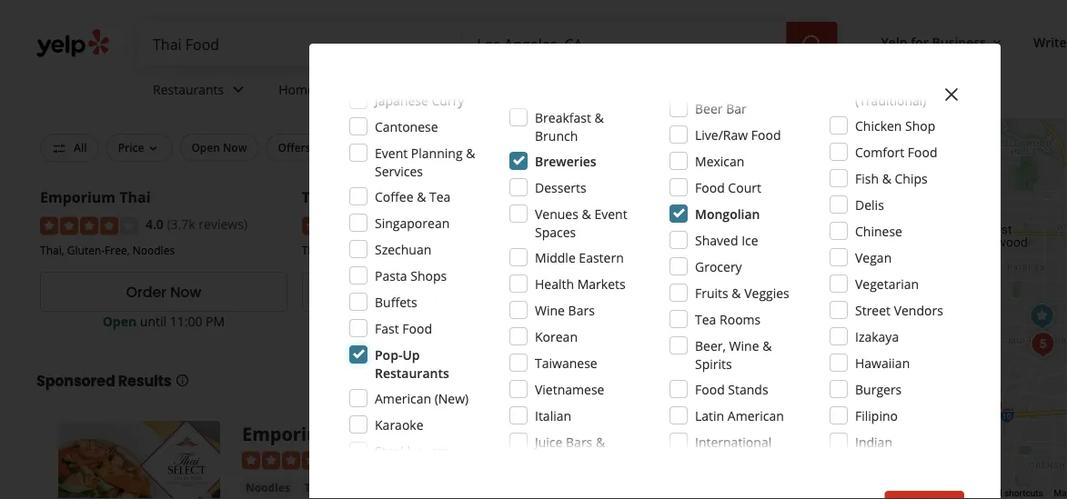Task type: locate. For each thing, give the bounding box(es) containing it.
0 vertical spatial emporium thai
[[40, 188, 151, 207]]

24 chevron down v2 image for restaurants
[[228, 79, 250, 100]]

order now up open until 11:00 pm
[[126, 283, 201, 303]]

food
[[751, 126, 781, 143], [908, 143, 938, 161], [695, 179, 725, 196], [402, 320, 432, 337], [695, 381, 725, 398]]

keyboard
[[965, 488, 1003, 499]]

event inside event planning & services
[[375, 144, 408, 162]]

0 horizontal spatial 4 star rating image
[[40, 218, 138, 236]]

offers delivery
[[278, 140, 357, 155]]

1 horizontal spatial (3.7k
[[369, 452, 398, 469]]

1 horizontal spatial order now link
[[302, 273, 549, 313]]

emporium thai link up thai link
[[242, 422, 380, 447]]

thai down "breweries"
[[564, 188, 595, 207]]

taiwanese
[[535, 354, 598, 372]]

grocery down shaved
[[695, 258, 742, 275]]

0 vertical spatial restaurants
[[153, 81, 224, 98]]

event up the soup,
[[595, 205, 628, 222]]

1 vertical spatial for
[[627, 140, 642, 155]]

farmhouse kitchen thai cuisine image
[[973, 389, 1010, 425]]

user actions element
[[867, 25, 1067, 62]]

now
[[223, 140, 247, 155], [170, 283, 201, 303], [432, 283, 463, 303]]

4 star rating image
[[40, 218, 138, 236], [242, 452, 340, 471]]

order now link up open until 12:30 am
[[302, 273, 549, 313]]

0 vertical spatial noodles
[[133, 243, 175, 258]]

0 horizontal spatial wine
[[535, 302, 565, 319]]

and
[[734, 140, 754, 155]]

0 horizontal spatial services
[[318, 81, 366, 98]]

until down buffets
[[402, 313, 428, 330]]

indian
[[855, 434, 893, 451]]

pop-up restaurants
[[375, 346, 449, 382]]

now for emporium thai
[[170, 283, 201, 303]]

offers takeout
[[487, 140, 565, 155]]

now inside button
[[223, 140, 247, 155]]

1 horizontal spatial open
[[191, 140, 220, 155]]

emporium up noodles link
[[242, 422, 337, 447]]

chips
[[895, 170, 928, 187]]

0 horizontal spatial offers
[[278, 140, 311, 155]]

1 horizontal spatial for
[[911, 33, 929, 50]]

1 horizontal spatial order now
[[388, 283, 463, 303]]

comfort
[[855, 143, 905, 161]]

0 vertical spatial wine
[[535, 302, 565, 319]]

services inside auto services link
[[452, 81, 501, 98]]

hawaiian
[[855, 354, 910, 372]]

1 horizontal spatial wine
[[729, 337, 759, 354]]

noodles left thai link
[[246, 481, 290, 496]]

2 horizontal spatial american
[[855, 73, 912, 91]]

restaurant
[[647, 188, 728, 207]]

1 vertical spatial wine
[[729, 337, 759, 354]]

for inside button
[[911, 33, 929, 50]]

& right planning
[[466, 144, 475, 162]]

1 vertical spatial 4 star rating image
[[242, 452, 340, 471]]

american
[[855, 73, 912, 91], [375, 390, 431, 407], [728, 407, 784, 425]]

close image
[[941, 84, 963, 106]]

1 horizontal spatial order
[[388, 283, 428, 303]]

emporium thai link down all
[[40, 188, 151, 207]]

0 vertical spatial grocery
[[695, 258, 742, 275]]

services right auto at left
[[452, 81, 501, 98]]

dialog
[[0, 0, 1067, 500]]

1 horizontal spatial restaurants
[[375, 364, 449, 382]]

thai right noodles link
[[305, 481, 328, 496]]

bars for wine
[[568, 302, 595, 319]]

middle
[[535, 249, 576, 266]]

event down the cantonese
[[375, 144, 408, 162]]

now up 12:30
[[432, 283, 463, 303]]

order now link up open until 11:00 pm
[[40, 273, 287, 313]]

1 vertical spatial grocery
[[695, 452, 742, 469]]

1 horizontal spatial offers
[[487, 140, 520, 155]]

2 order now link from the left
[[302, 273, 549, 313]]

offers inside "button"
[[278, 140, 311, 155]]

noodles button
[[242, 480, 294, 498]]

2 horizontal spatial services
[[452, 81, 501, 98]]

1 order from the left
[[126, 283, 167, 303]]

now down restaurants link on the top left
[[223, 140, 247, 155]]

order up open until 11:00 pm
[[126, 283, 167, 303]]

open up sponsored results
[[103, 313, 137, 330]]

0 vertical spatial 4 star rating image
[[40, 218, 138, 236]]

write
[[1034, 33, 1067, 50]]

1 horizontal spatial until
[[402, 313, 428, 330]]

services inside home services link
[[318, 81, 366, 98]]

until for emporium thai
[[140, 313, 167, 330]]

next image
[[191, 492, 213, 500]]

0 vertical spatial event
[[375, 144, 408, 162]]

vendors
[[894, 302, 944, 319]]

& up good
[[595, 109, 604, 126]]

2 24 chevron down v2 image from the left
[[370, 79, 392, 100]]

1 vertical spatial (3.7k
[[369, 452, 398, 469]]

auto services
[[421, 81, 501, 98]]

offers takeout button
[[475, 134, 577, 162]]

burgers
[[855, 381, 902, 398]]

4.1 star rating image
[[564, 218, 662, 236]]

1 vertical spatial event
[[595, 205, 628, 222]]

thai, gluten-free, noodles
[[40, 243, 175, 258]]

0 vertical spatial for
[[911, 33, 929, 50]]

order for thaibento
[[388, 283, 428, 303]]

1 horizontal spatial tea
[[695, 311, 717, 328]]

1 order now link from the left
[[40, 273, 287, 313]]

ice
[[742, 232, 759, 249]]

szechuan
[[375, 241, 432, 258]]

2 offers from the left
[[487, 140, 520, 155]]

mexican
[[695, 152, 745, 170]]

&
[[595, 109, 604, 126], [466, 144, 475, 162], [882, 170, 892, 187], [417, 188, 426, 205], [582, 205, 591, 222], [732, 284, 741, 302], [763, 337, 772, 354], [596, 434, 605, 451]]

wine down rooms
[[729, 337, 759, 354]]

wine down health
[[535, 302, 565, 319]]

restaurants
[[153, 81, 224, 98], [375, 364, 449, 382]]

offers left takeout
[[487, 140, 520, 155]]

order now link
[[40, 273, 287, 313], [302, 273, 549, 313]]

12:30
[[432, 313, 464, 330]]

auto services link
[[406, 66, 541, 118]]

0 vertical spatial tea
[[430, 188, 451, 205]]

restaurants inside dialog
[[375, 364, 449, 382]]

previous image
[[66, 492, 87, 500]]

0 horizontal spatial restaurants
[[153, 81, 224, 98]]

japanese curry
[[375, 91, 464, 109]]

& right 'fruits'
[[732, 284, 741, 302]]

services for home services
[[318, 81, 366, 98]]

0 horizontal spatial emporium
[[40, 188, 116, 207]]

tea down website
[[695, 311, 717, 328]]

24 chevron down v2 image inside home services link
[[370, 79, 392, 100]]

venues
[[535, 205, 579, 222]]

1 vertical spatial restaurants
[[375, 364, 449, 382]]

steakhouses
[[375, 443, 450, 460]]

grocery inside the international grocery
[[695, 452, 742, 469]]

0 horizontal spatial open
[[103, 313, 137, 330]]

4.7 star rating image
[[302, 218, 400, 236]]

bars
[[568, 302, 595, 319], [566, 434, 593, 451]]

1 horizontal spatial emporium thai
[[242, 422, 380, 447]]

1 horizontal spatial now
[[223, 140, 247, 155]]

for
[[911, 33, 929, 50], [627, 140, 642, 155]]

grocery down international
[[695, 452, 742, 469]]

view website link
[[564, 273, 811, 313]]

& inside event planning & services
[[466, 144, 475, 162]]

0 horizontal spatial order now
[[126, 283, 201, 303]]

thai
[[119, 188, 151, 207], [564, 188, 595, 207], [302, 243, 324, 258], [628, 243, 650, 258], [341, 422, 380, 447], [305, 481, 328, 496]]

0 horizontal spatial emporium thai link
[[40, 188, 151, 207]]

chinese
[[855, 222, 903, 240]]

0 horizontal spatial emporium thai
[[40, 188, 151, 207]]

yelp for business
[[881, 33, 986, 50]]

0 horizontal spatial now
[[170, 283, 201, 303]]

bars down the health markets at bottom
[[568, 302, 595, 319]]

& up "stands"
[[763, 337, 772, 354]]

spirits
[[695, 355, 732, 373]]

restaurants down up
[[375, 364, 449, 382]]

american up (traditional)
[[855, 73, 912, 91]]

breakfast
[[535, 109, 591, 126]]

4 star rating image up gluten-
[[40, 218, 138, 236]]

middle eastern
[[535, 249, 624, 266]]

emporium down all
[[40, 188, 116, 207]]

takeout
[[522, 140, 565, 155]]

24 chevron down v2 image up the cantonese
[[370, 79, 392, 100]]

open down restaurants link on the top left
[[191, 140, 220, 155]]

write 
[[1034, 33, 1067, 50]]

offers left delivery
[[278, 140, 311, 155]]

emporium
[[40, 188, 116, 207], [242, 422, 337, 447]]

24 chevron down v2 image for home services
[[370, 79, 392, 100]]

2 until from the left
[[402, 313, 428, 330]]

for right yelp
[[911, 33, 929, 50]]

map region
[[694, 6, 1067, 500]]

16 filter v2 image
[[52, 141, 66, 156]]

services
[[318, 81, 366, 98], [452, 81, 501, 98], [375, 162, 423, 180]]

open
[[191, 140, 220, 155], [103, 313, 137, 330], [364, 313, 398, 330]]

services up coffee
[[375, 162, 423, 180]]

0 horizontal spatial tea
[[430, 188, 451, 205]]

thai up (3.7k reviews) link
[[341, 422, 380, 447]]

open for thaibento
[[364, 313, 398, 330]]

reviews) for thaibento
[[451, 216, 499, 234]]

spicy sugar thai - midcity image
[[1025, 327, 1061, 363]]

1 order now from the left
[[126, 283, 201, 303]]

order now up open until 12:30 am
[[388, 283, 463, 303]]

rooms
[[720, 311, 761, 328]]

2 horizontal spatial until
[[667, 313, 694, 330]]

1 vertical spatial emporium thai link
[[242, 422, 380, 447]]

order now link for emporium thai
[[40, 273, 287, 313]]

24 chevron down v2 image
[[228, 79, 250, 100], [370, 79, 392, 100]]

filters group
[[36, 134, 796, 162]]

noodles down 4.0
[[133, 243, 175, 258]]

2 grocery from the top
[[695, 452, 742, 469]]

buffets
[[375, 293, 417, 311]]

1 horizontal spatial noodles
[[246, 481, 290, 496]]

open down buffets
[[364, 313, 398, 330]]

italian
[[535, 407, 572, 425]]

& right venues
[[582, 205, 591, 222]]

offers inside button
[[487, 140, 520, 155]]

until left 9:30
[[667, 313, 694, 330]]

0 horizontal spatial order now link
[[40, 273, 287, 313]]

1 24 chevron down v2 image from the left
[[228, 79, 250, 100]]

0 vertical spatial bars
[[568, 302, 595, 319]]

thaibento
[[302, 188, 376, 207]]

izakaya
[[855, 328, 899, 345]]

24 chevron down v2 image left home
[[228, 79, 250, 100]]

pm right the 11:00
[[206, 313, 225, 330]]

american down "stands"
[[728, 407, 784, 425]]

emporium thai down all
[[40, 188, 151, 207]]

tea up (36
[[430, 188, 451, 205]]

& up smoothies
[[596, 434, 605, 451]]

slideshow element
[[58, 422, 220, 500]]

american up karaoke
[[375, 390, 431, 407]]

services right home
[[318, 81, 366, 98]]

pm right 9:30
[[726, 313, 745, 330]]

view
[[640, 283, 674, 303]]

bars up smoothies
[[566, 434, 593, 451]]

restaurants up open now button
[[153, 81, 224, 98]]

american inside american (traditional)
[[855, 73, 912, 91]]

16 chevron down v2 image
[[990, 35, 1005, 50]]

0 vertical spatial emporium thai link
[[40, 188, 151, 207]]

cantonese
[[375, 118, 438, 135]]

shaved ice
[[695, 232, 759, 249]]

1 vertical spatial noodles
[[246, 481, 290, 496]]

0 horizontal spatial for
[[627, 140, 642, 155]]

(600
[[691, 216, 716, 234]]

0 horizontal spatial order
[[126, 283, 167, 303]]

google image
[[863, 476, 923, 500]]

& right coffee
[[417, 188, 426, 205]]

now up the 11:00
[[170, 283, 201, 303]]

shaved
[[695, 232, 738, 249]]

9:30
[[697, 313, 723, 330]]

order now for emporium thai
[[126, 283, 201, 303]]

wine inside beer, wine & spirits
[[729, 337, 759, 354]]

noodles
[[133, 243, 175, 258], [246, 481, 290, 496]]

order up open until 12:30 am
[[388, 283, 428, 303]]

0 horizontal spatial american
[[375, 390, 431, 407]]

0 vertical spatial (3.7k
[[167, 216, 195, 234]]

0 horizontal spatial (3.7k
[[167, 216, 195, 234]]

stands
[[728, 381, 769, 398]]

offers for offers takeout
[[487, 140, 520, 155]]

for for good
[[627, 140, 642, 155]]

brunch
[[535, 127, 578, 144]]

dialog containing american (traditional)
[[0, 0, 1067, 500]]

1 horizontal spatial emporium
[[242, 422, 337, 447]]

2 order from the left
[[388, 283, 428, 303]]

0 horizontal spatial pm
[[206, 313, 225, 330]]

dinner
[[645, 140, 681, 155]]

2 horizontal spatial open
[[364, 313, 398, 330]]

bars inside juice bars & smoothies
[[566, 434, 593, 451]]

noodles inside button
[[246, 481, 290, 496]]

0 horizontal spatial event
[[375, 144, 408, 162]]

1 offers from the left
[[278, 140, 311, 155]]

2 horizontal spatial now
[[432, 283, 463, 303]]

health
[[535, 275, 574, 293]]

food for fast food
[[402, 320, 432, 337]]

(3.7k right 4.0
[[167, 216, 195, 234]]

1 vertical spatial bars
[[566, 434, 593, 451]]

1 horizontal spatial event
[[595, 205, 628, 222]]

thai inside button
[[305, 481, 328, 496]]

0 horizontal spatial 24 chevron down v2 image
[[228, 79, 250, 100]]

1 horizontal spatial emporium thai link
[[242, 422, 380, 447]]

24 chevron down v2 image inside restaurants link
[[228, 79, 250, 100]]

live/raw
[[695, 126, 748, 143]]

until left the 11:00
[[140, 313, 167, 330]]

None search field
[[138, 22, 841, 66]]

(3.7k down karaoke
[[369, 452, 398, 469]]

fast
[[375, 320, 399, 337]]

for right good
[[627, 140, 642, 155]]

1 horizontal spatial services
[[375, 162, 423, 180]]

now for thaibento
[[432, 283, 463, 303]]

4 star rating image up noodles link
[[242, 452, 340, 471]]

4.7 (36 reviews)
[[408, 216, 499, 234]]

0 horizontal spatial until
[[140, 313, 167, 330]]

open for emporium thai
[[103, 313, 137, 330]]

1 vertical spatial emporium
[[242, 422, 337, 447]]

offers
[[278, 140, 311, 155], [487, 140, 520, 155]]

emporium thai up thai link
[[242, 422, 380, 447]]

court
[[728, 179, 762, 196]]

thaibento link
[[302, 188, 376, 207]]

juice bars & smoothies
[[535, 434, 605, 469]]

food for comfort food
[[908, 143, 938, 161]]

1 horizontal spatial pm
[[726, 313, 745, 330]]

1 horizontal spatial 4 star rating image
[[242, 452, 340, 471]]

1 horizontal spatial 24 chevron down v2 image
[[370, 79, 392, 100]]

her thai image
[[1024, 298, 1061, 335]]

good for dinner
[[596, 140, 681, 155]]

1 until from the left
[[140, 313, 167, 330]]

thai right the soup,
[[628, 243, 650, 258]]

2 order now from the left
[[388, 283, 463, 303]]

for inside 'button'
[[627, 140, 642, 155]]



Task type: describe. For each thing, give the bounding box(es) containing it.
comfort food
[[855, 143, 938, 161]]

curry
[[432, 91, 464, 109]]

event inside venues & event spaces
[[595, 205, 628, 222]]

1 pm from the left
[[206, 313, 225, 330]]

map
[[1054, 488, 1067, 499]]

thai touch restaurant
[[564, 188, 728, 207]]

16 info v2 image
[[175, 374, 190, 389]]

thai touch restaurant link
[[564, 188, 728, 207]]

smoothies
[[535, 452, 598, 469]]

good for dinner button
[[584, 134, 693, 162]]

until for thaibento
[[402, 313, 428, 330]]

reviews) inside (3.7k reviews) link
[[401, 452, 450, 469]]

open now button
[[180, 134, 259, 162]]

breweries
[[535, 152, 597, 170]]

open until 11:00 pm
[[103, 313, 225, 330]]

shop
[[906, 117, 936, 134]]

japanese
[[375, 91, 429, 109]]

vegetarian
[[855, 275, 919, 293]]

(new)
[[435, 390, 469, 407]]

desserts
[[535, 179, 587, 196]]

keyboard shortcuts button
[[965, 487, 1043, 500]]

hot and new button
[[700, 134, 793, 162]]

results
[[118, 371, 172, 392]]

reviews) for emporium thai
[[199, 216, 248, 234]]

thai button
[[301, 480, 332, 498]]

(3.7k reviews) link
[[369, 450, 450, 470]]

until 9:30 pm
[[667, 313, 745, 330]]

hot
[[712, 140, 731, 155]]

all
[[74, 140, 87, 155]]

beer, wine & spirits
[[695, 337, 772, 373]]

open until 12:30 am
[[364, 313, 487, 330]]

reservations button
[[376, 134, 468, 162]]

juice
[[535, 434, 563, 451]]

fast food
[[375, 320, 432, 337]]

breakfast & brunch
[[535, 109, 604, 144]]

1 vertical spatial tea
[[695, 311, 717, 328]]

korean
[[535, 328, 578, 345]]

mongolian
[[695, 205, 760, 222]]

(36
[[429, 216, 447, 234]]

american (new)
[[375, 390, 469, 407]]

search image
[[801, 34, 823, 56]]

thai down 4.7 star rating image
[[302, 243, 324, 258]]

order now link for thaibento
[[302, 273, 549, 313]]

website
[[677, 283, 736, 303]]

food stands
[[695, 381, 769, 398]]

pasta shops
[[375, 267, 447, 284]]

yelp
[[881, 33, 908, 50]]

chicken
[[855, 117, 902, 134]]

2 pm from the left
[[726, 313, 745, 330]]

4.1
[[669, 216, 688, 234]]

food for live/raw food
[[751, 126, 781, 143]]

touch
[[599, 188, 643, 207]]

4.1 (600 reviews)
[[669, 216, 769, 234]]

& inside venues & event spaces
[[582, 205, 591, 222]]

& inside the breakfast & brunch
[[595, 109, 604, 126]]

event planning & services
[[375, 144, 475, 180]]

restaurants inside business categories element
[[153, 81, 224, 98]]

offers for offers delivery
[[278, 140, 311, 155]]

0 horizontal spatial noodles
[[133, 243, 175, 258]]

offers delivery button
[[266, 134, 369, 162]]

yelp for business button
[[874, 25, 1012, 58]]

thai link
[[301, 480, 332, 498]]

(traditional)
[[855, 91, 927, 109]]

1 grocery from the top
[[695, 258, 742, 275]]

american for american (new)
[[375, 390, 431, 407]]

hot and new
[[712, 140, 781, 155]]

american for american (traditional)
[[855, 73, 912, 91]]

filipino
[[855, 407, 898, 425]]

services inside event planning & services
[[375, 162, 423, 180]]

vietnamese
[[535, 381, 605, 398]]

home services
[[279, 81, 366, 98]]

salad,
[[564, 243, 594, 258]]

write link
[[1026, 25, 1067, 58]]

health markets
[[535, 275, 626, 293]]

1 horizontal spatial american
[[728, 407, 784, 425]]

beer
[[695, 100, 723, 117]]

order now for thaibento
[[388, 283, 463, 303]]

order for emporium thai
[[126, 283, 167, 303]]

spaces
[[535, 223, 576, 241]]

reviews) for thai touch restaurant
[[720, 216, 769, 234]]

thai,
[[40, 243, 64, 258]]

venues & event spaces
[[535, 205, 628, 241]]

restaurants link
[[138, 66, 264, 118]]

thai up 4.0
[[119, 188, 151, 207]]

1 vertical spatial emporium thai
[[242, 422, 380, 447]]

am
[[467, 313, 487, 330]]

services for auto services
[[452, 81, 501, 98]]

& right fish
[[882, 170, 892, 187]]

delis
[[855, 196, 884, 213]]

wine bars
[[535, 302, 595, 319]]

11:00
[[170, 313, 202, 330]]

sponsored results
[[36, 371, 172, 392]]

open inside button
[[191, 140, 220, 155]]

noodles link
[[242, 480, 294, 498]]

0 vertical spatial emporium
[[40, 188, 116, 207]]

free,
[[105, 243, 130, 258]]

fruits & veggies
[[695, 284, 790, 302]]

4.0 (3.7k reviews)
[[146, 216, 248, 234]]

(3.7k reviews)
[[369, 452, 450, 469]]

singaporean
[[375, 214, 450, 232]]

new
[[757, 140, 781, 155]]

& inside beer, wine & spirits
[[763, 337, 772, 354]]

salad, soup, thai
[[564, 243, 650, 258]]

latin
[[695, 407, 724, 425]]

international grocery
[[695, 434, 772, 469]]

business categories element
[[138, 66, 1067, 118]]

& inside juice bars & smoothies
[[596, 434, 605, 451]]

fish
[[855, 170, 879, 187]]

bars for juice
[[566, 434, 593, 451]]

for for yelp
[[911, 33, 929, 50]]

3 until from the left
[[667, 313, 694, 330]]

view website
[[640, 283, 736, 303]]

gluten-
[[67, 243, 105, 258]]

coffee
[[375, 188, 414, 205]]

planning
[[411, 144, 463, 162]]

pop-
[[375, 346, 403, 364]]

soup,
[[597, 243, 626, 258]]



Task type: vqa. For each thing, say whether or not it's contained in the screenshot.
FOOD STANDS
yes



